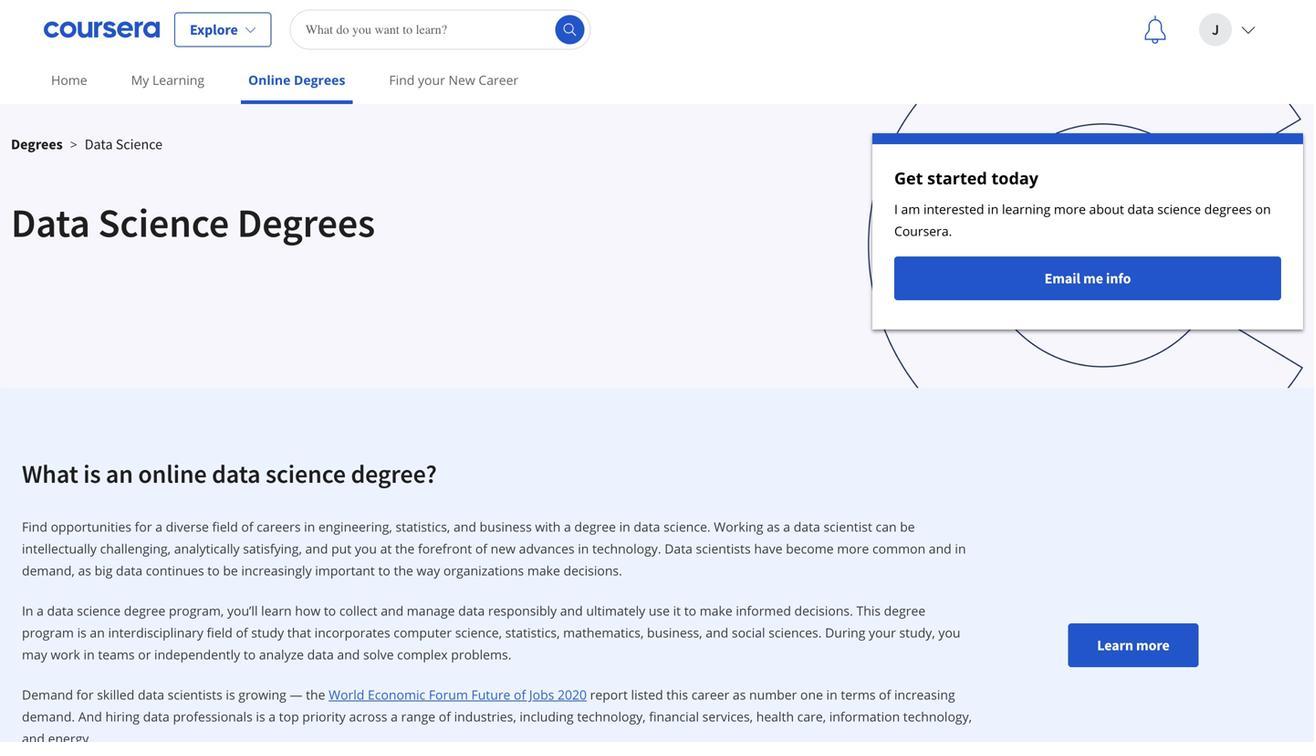 Task type: describe. For each thing, give the bounding box(es) containing it.
data inside find opportunities for a diverse field of careers in engineering, statistics, and business with a degree in data science. working as a data scientist can be intellectually challenging, analytically satisfying, and put you at the forefront of new advances in technology. data scientists have become more common and in demand, as big data continues to be increasingly important to the way organizations make decisions.
[[665, 540, 693, 557]]

increasing
[[895, 686, 956, 704]]

increasingly
[[241, 562, 312, 579]]

online degrees link
[[241, 59, 353, 104]]

i am interested in learning more about data science degrees on coursera.
[[895, 200, 1272, 240]]

top
[[279, 708, 299, 725]]

during
[[826, 624, 866, 641]]

demand for skilled data scientists is growing — the world economic forum future of jobs 2020
[[22, 686, 587, 704]]

learning
[[1003, 200, 1051, 218]]

of right "terms"
[[880, 686, 892, 704]]

range
[[401, 708, 436, 725]]

diverse
[[166, 518, 209, 536]]

and right common
[[929, 540, 952, 557]]

new
[[491, 540, 516, 557]]

data down that
[[307, 646, 334, 663]]

degrees inside online degrees link
[[294, 71, 346, 89]]

2 technology, from the left
[[904, 708, 973, 725]]

online degrees
[[248, 71, 346, 89]]

computer
[[394, 624, 452, 641]]

careers
[[257, 518, 301, 536]]

growing
[[239, 686, 287, 704]]

how
[[295, 602, 321, 620]]

make inside in a data science degree program, you'll learn how to collect and manage data responsibly and ultimately use it to make informed decisions. this degree program is an interdisciplinary field of study that incorporates computer science, statistics, mathematics, business, and social sciences. during your study, you may work in teams or independently to analyze data and solve complex problems.
[[700, 602, 733, 620]]

find for find your new career
[[389, 71, 415, 89]]

continues
[[146, 562, 204, 579]]

your inside in a data science degree program, you'll learn how to collect and manage data responsibly and ultimately use it to make informed decisions. this degree program is an interdisciplinary field of study that incorporates computer science, statistics, mathematics, business, and social sciences. during your study, you may work in teams or independently to analyze data and solve complex problems.
[[869, 624, 897, 641]]

get started today status
[[873, 133, 1304, 330]]

as inside the report listed this career as number one in terms of increasing demand. and hiring data professionals is a top priority across a range of industries, including technology, financial services, health care, information technology, and energy.
[[733, 686, 746, 704]]

field inside find opportunities for a diverse field of careers in engineering, statistics, and business with a degree in data science. working as a data scientist can be intellectually challenging, analytically satisfying, and put you at the forefront of new advances in technology. data scientists have become more common and in demand, as big data continues to be increasingly important to the way organizations make decisions.
[[212, 518, 238, 536]]

scientists inside find opportunities for a diverse field of careers in engineering, statistics, and business with a degree in data science. working as a data scientist can be intellectually challenging, analytically satisfying, and put you at the forefront of new advances in technology. data scientists have become more common and in demand, as big data continues to be increasingly important to the way organizations make decisions.
[[696, 540, 751, 557]]

learning
[[152, 71, 205, 89]]

data up become
[[794, 518, 821, 536]]

can
[[876, 518, 897, 536]]

interdisciplinary
[[108, 624, 204, 641]]

in inside 'i am interested in learning more about data science degrees on coursera.'
[[988, 200, 999, 218]]

demand
[[22, 686, 73, 704]]

coursera image
[[44, 15, 160, 44]]

study
[[251, 624, 284, 641]]

including
[[520, 708, 574, 725]]

information
[[830, 708, 901, 725]]

a down economic
[[391, 708, 398, 725]]

2 horizontal spatial as
[[767, 518, 780, 536]]

0 vertical spatial science
[[116, 135, 163, 153]]

—
[[290, 686, 303, 704]]

study,
[[900, 624, 936, 641]]

find for find opportunities for a diverse field of careers in engineering, statistics, and business with a degree in data science. working as a data scientist can be intellectually challenging, analytically satisfying, and put you at the forefront of new advances in technology. data scientists have become more common and in demand, as big data continues to be increasingly important to the way organizations make decisions.
[[22, 518, 47, 536]]

data up program
[[47, 602, 74, 620]]

this
[[667, 686, 689, 704]]

online
[[248, 71, 291, 89]]

way
[[417, 562, 440, 579]]

technology.
[[593, 540, 662, 557]]

my
[[131, 71, 149, 89]]

home link
[[44, 59, 95, 100]]

science.
[[664, 518, 711, 536]]

1 vertical spatial data
[[11, 197, 90, 248]]

responsibly
[[488, 602, 557, 620]]

science inside in a data science degree program, you'll learn how to collect and manage data responsibly and ultimately use it to make informed decisions. this degree program is an interdisciplinary field of study that incorporates computer science, statistics, mathematics, business, and social sciences. during your study, you may work in teams or independently to analyze data and solve complex problems.
[[77, 602, 121, 620]]

coursera.
[[895, 222, 953, 240]]

you inside in a data science degree program, you'll learn how to collect and manage data responsibly and ultimately use it to make informed decisions. this degree program is an interdisciplinary field of study that incorporates computer science, statistics, mathematics, business, and social sciences. during your study, you may work in teams or independently to analyze data and solve complex problems.
[[939, 624, 961, 641]]

make inside find opportunities for a diverse field of careers in engineering, statistics, and business with a degree in data science. working as a data scientist can be intellectually challenging, analytically satisfying, and put you at the forefront of new advances in technology. data scientists have become more common and in demand, as big data continues to be increasingly important to the way organizations make decisions.
[[528, 562, 561, 579]]

learn more
[[1098, 636, 1170, 655]]

my learning link
[[124, 59, 212, 100]]

world
[[329, 686, 365, 704]]

listed
[[631, 686, 664, 704]]

in right advances
[[578, 540, 589, 557]]

this
[[857, 602, 881, 620]]

j
[[1213, 21, 1220, 39]]

you'll
[[227, 602, 258, 620]]

1 technology, from the left
[[577, 708, 646, 725]]

and up mathematics,
[[560, 602, 583, 620]]

challenging,
[[100, 540, 171, 557]]

advances
[[519, 540, 575, 557]]

get started today
[[895, 167, 1039, 189]]

to down 'study'
[[244, 646, 256, 663]]

of inside in a data science degree program, you'll learn how to collect and manage data responsibly and ultimately use it to make informed decisions. this degree program is an interdisciplinary field of study that incorporates computer science, statistics, mathematics, business, and social sciences. during your study, you may work in teams or independently to analyze data and solve complex problems.
[[236, 624, 248, 641]]

my learning
[[131, 71, 205, 89]]

statistics, inside in a data science degree program, you'll learn how to collect and manage data responsibly and ultimately use it to make informed decisions. this degree program is an interdisciplinary field of study that incorporates computer science, statistics, mathematics, business, and social sciences. during your study, you may work in teams or independently to analyze data and solve complex problems.
[[506, 624, 560, 641]]

satisfying,
[[243, 540, 302, 557]]

and right collect
[[381, 602, 404, 620]]

intellectually
[[22, 540, 97, 557]]

across
[[349, 708, 388, 725]]

world economic forum future of jobs 2020 link
[[329, 686, 587, 704]]

opportunities
[[51, 518, 132, 536]]

email
[[1045, 269, 1081, 288]]

sciences.
[[769, 624, 822, 641]]

complex
[[397, 646, 448, 663]]

become
[[786, 540, 834, 557]]

is up professionals
[[226, 686, 235, 704]]

and down incorporates
[[337, 646, 360, 663]]

learn
[[1098, 636, 1134, 655]]

to right 'how'
[[324, 602, 336, 620]]

home
[[51, 71, 87, 89]]

of left 'careers'
[[241, 518, 254, 536]]

data up the science,
[[459, 602, 485, 620]]

data inside the report listed this career as number one in terms of increasing demand. and hiring data professionals is a top priority across a range of industries, including technology, financial services, health care, information technology, and energy.
[[143, 708, 170, 725]]

problems.
[[451, 646, 512, 663]]

what
[[22, 458, 78, 490]]

big
[[95, 562, 113, 579]]

informed
[[736, 602, 792, 620]]

manage
[[407, 602, 455, 620]]

work
[[51, 646, 80, 663]]

a inside in a data science degree program, you'll learn how to collect and manage data responsibly and ultimately use it to make informed decisions. this degree program is an interdisciplinary field of study that incorporates computer science, statistics, mathematics, business, and social sciences. during your study, you may work in teams or independently to analyze data and solve complex problems.
[[37, 602, 44, 620]]

or
[[138, 646, 151, 663]]

program
[[22, 624, 74, 641]]

statistics, inside find opportunities for a diverse field of careers in engineering, statistics, and business with a degree in data science. working as a data scientist can be intellectually challenging, analytically satisfying, and put you at the forefront of new advances in technology. data scientists have become more common and in demand, as big data continues to be increasingly important to the way organizations make decisions.
[[396, 518, 450, 536]]

program,
[[169, 602, 224, 620]]

an inside in a data science degree program, you'll learn how to collect and manage data responsibly and ultimately use it to make informed decisions. this degree program is an interdisciplinary field of study that incorporates computer science, statistics, mathematics, business, and social sciences. during your study, you may work in teams or independently to analyze data and solve complex problems.
[[90, 624, 105, 641]]

what is an online data science degree?
[[22, 458, 437, 490]]

today
[[992, 167, 1039, 189]]

and up forefront
[[454, 518, 477, 536]]

energy.
[[48, 730, 92, 742]]

incorporates
[[315, 624, 391, 641]]

1 vertical spatial for
[[76, 686, 94, 704]]

priority
[[303, 708, 346, 725]]

number
[[750, 686, 798, 704]]

0 vertical spatial an
[[106, 458, 133, 490]]

more inside 'i am interested in learning more about data science degrees on coursera.'
[[1055, 200, 1087, 218]]

teams
[[98, 646, 135, 663]]

working
[[714, 518, 764, 536]]

your inside find your new career link
[[418, 71, 445, 89]]

j button
[[1185, 0, 1271, 59]]

professionals
[[173, 708, 253, 725]]

data inside 'i am interested in learning more about data science degrees on coursera.'
[[1128, 200, 1155, 218]]

2 vertical spatial the
[[306, 686, 326, 704]]

2 vertical spatial degrees
[[237, 197, 375, 248]]

health
[[757, 708, 794, 725]]



Task type: vqa. For each thing, say whether or not it's contained in the screenshot.
Master
no



Task type: locate. For each thing, give the bounding box(es) containing it.
your down this
[[869, 624, 897, 641]]

is
[[83, 458, 101, 490], [77, 624, 87, 641], [226, 686, 235, 704], [256, 708, 265, 725]]

data right skilled
[[138, 686, 164, 704]]

What do you want to learn? text field
[[290, 10, 591, 50]]

science left degrees on the top
[[1158, 200, 1202, 218]]

0 vertical spatial find
[[389, 71, 415, 89]]

online
[[138, 458, 207, 490]]

decisions.
[[564, 562, 623, 579], [795, 602, 854, 620]]

more inside learn more link
[[1137, 636, 1170, 655]]

0 horizontal spatial science
[[77, 602, 121, 620]]

decisions. inside find opportunities for a diverse field of careers in engineering, statistics, and business with a degree in data science. working as a data scientist can be intellectually challenging, analytically satisfying, and put you at the forefront of new advances in technology. data scientists have become more common and in demand, as big data continues to be increasingly important to the way organizations make decisions.
[[564, 562, 623, 579]]

to down analytically
[[208, 562, 220, 579]]

0 horizontal spatial more
[[838, 540, 870, 557]]

common
[[873, 540, 926, 557]]

organizations
[[444, 562, 524, 579]]

business
[[480, 518, 532, 536]]

jobs
[[530, 686, 555, 704]]

0 horizontal spatial as
[[78, 562, 91, 579]]

and left put
[[305, 540, 328, 557]]

in inside the report listed this career as number one in terms of increasing demand. and hiring data professionals is a top priority across a range of industries, including technology, financial services, health care, information technology, and energy.
[[827, 686, 838, 704]]

0 vertical spatial field
[[212, 518, 238, 536]]

science up 'careers'
[[266, 458, 346, 490]]

1 horizontal spatial find
[[389, 71, 415, 89]]

career
[[479, 71, 519, 89]]

data right about
[[1128, 200, 1155, 218]]

data
[[85, 135, 113, 153], [11, 197, 90, 248], [665, 540, 693, 557]]

science
[[116, 135, 163, 153], [98, 197, 229, 248]]

economic
[[368, 686, 426, 704]]

you inside find opportunities for a diverse field of careers in engineering, statistics, and business with a degree in data science. working as a data scientist can be intellectually challenging, analytically satisfying, and put you at the forefront of new advances in technology. data scientists have become more common and in demand, as big data continues to be increasingly important to the way organizations make decisions.
[[355, 540, 377, 557]]

in up technology.
[[620, 518, 631, 536]]

statistics, up forefront
[[396, 518, 450, 536]]

technology, down increasing
[[904, 708, 973, 725]]

to down at at the bottom left of page
[[378, 562, 391, 579]]

2 vertical spatial more
[[1137, 636, 1170, 655]]

data down degrees 'link'
[[11, 197, 90, 248]]

with
[[535, 518, 561, 536]]

data down the science. at the right
[[665, 540, 693, 557]]

1 vertical spatial the
[[394, 562, 414, 579]]

0 vertical spatial be
[[901, 518, 916, 536]]

1 vertical spatial you
[[939, 624, 961, 641]]

statistics, down the 'responsibly'
[[506, 624, 560, 641]]

the right at at the bottom left of page
[[395, 540, 415, 557]]

1 vertical spatial scientists
[[168, 686, 223, 704]]

data right online
[[212, 458, 261, 490]]

0 horizontal spatial you
[[355, 540, 377, 557]]

terms
[[841, 686, 876, 704]]

0 vertical spatial the
[[395, 540, 415, 557]]

2 vertical spatial as
[[733, 686, 746, 704]]

in right common
[[956, 540, 967, 557]]

data up technology.
[[634, 518, 661, 536]]

0 horizontal spatial make
[[528, 562, 561, 579]]

degrees
[[294, 71, 346, 89], [11, 135, 63, 153], [237, 197, 375, 248]]

may
[[22, 646, 47, 663]]

1 horizontal spatial scientists
[[696, 540, 751, 557]]

of down forum
[[439, 708, 451, 725]]

2 horizontal spatial science
[[1158, 200, 1202, 218]]

for
[[135, 518, 152, 536], [76, 686, 94, 704]]

analyze
[[259, 646, 304, 663]]

as up 'services,'
[[733, 686, 746, 704]]

is right what
[[83, 458, 101, 490]]

0 vertical spatial your
[[418, 71, 445, 89]]

as up have
[[767, 518, 780, 536]]

0 vertical spatial you
[[355, 540, 377, 557]]

more right learn
[[1137, 636, 1170, 655]]

0 vertical spatial data
[[85, 135, 113, 153]]

1 horizontal spatial degree
[[575, 518, 616, 536]]

an up teams
[[90, 624, 105, 641]]

career
[[692, 686, 730, 704]]

interested
[[924, 200, 985, 218]]

decisions. up during on the right bottom of page
[[795, 602, 854, 620]]

an left online
[[106, 458, 133, 490]]

demand.
[[22, 708, 75, 725]]

more down scientist
[[838, 540, 870, 557]]

skilled
[[97, 686, 135, 704]]

be
[[901, 518, 916, 536], [223, 562, 238, 579]]

be down analytically
[[223, 562, 238, 579]]

use
[[649, 602, 670, 620]]

degree up study,
[[885, 602, 926, 620]]

a up become
[[784, 518, 791, 536]]

technology,
[[577, 708, 646, 725], [904, 708, 973, 725]]

financial
[[649, 708, 699, 725]]

in
[[22, 602, 33, 620]]

solve
[[363, 646, 394, 663]]

explore button
[[174, 12, 272, 47]]

me
[[1084, 269, 1104, 288]]

0 horizontal spatial degree
[[124, 602, 166, 620]]

0 horizontal spatial scientists
[[168, 686, 223, 704]]

a right 'in'
[[37, 602, 44, 620]]

1 horizontal spatial decisions.
[[795, 602, 854, 620]]

learn more link
[[1069, 624, 1200, 668]]

1 horizontal spatial you
[[939, 624, 961, 641]]

degree up interdisciplinary
[[124, 602, 166, 620]]

2 horizontal spatial more
[[1137, 636, 1170, 655]]

at
[[380, 540, 392, 557]]

find left new
[[389, 71, 415, 89]]

1 vertical spatial your
[[869, 624, 897, 641]]

field up analytically
[[212, 518, 238, 536]]

1 vertical spatial find
[[22, 518, 47, 536]]

data right hiring
[[143, 708, 170, 725]]

1 vertical spatial statistics,
[[506, 624, 560, 641]]

started
[[928, 167, 988, 189]]

0 vertical spatial more
[[1055, 200, 1087, 218]]

scientists down working
[[696, 540, 751, 557]]

forefront
[[418, 540, 472, 557]]

as
[[767, 518, 780, 536], [78, 562, 91, 579], [733, 686, 746, 704]]

new
[[449, 71, 476, 89]]

and
[[454, 518, 477, 536], [305, 540, 328, 557], [929, 540, 952, 557], [381, 602, 404, 620], [560, 602, 583, 620], [706, 624, 729, 641], [337, 646, 360, 663], [22, 730, 45, 742]]

0 horizontal spatial an
[[90, 624, 105, 641]]

1 vertical spatial an
[[90, 624, 105, 641]]

of
[[241, 518, 254, 536], [476, 540, 488, 557], [236, 624, 248, 641], [514, 686, 526, 704], [880, 686, 892, 704], [439, 708, 451, 725]]

1 horizontal spatial science
[[266, 458, 346, 490]]

0 vertical spatial make
[[528, 562, 561, 579]]

and
[[78, 708, 102, 725]]

analytically
[[174, 540, 240, 557]]

an
[[106, 458, 133, 490], [90, 624, 105, 641]]

and inside the report listed this career as number one in terms of increasing demand. and hiring data professionals is a top priority across a range of industries, including technology, financial services, health care, information technology, and energy.
[[22, 730, 45, 742]]

you right study,
[[939, 624, 961, 641]]

2 horizontal spatial degree
[[885, 602, 926, 620]]

data science link
[[85, 135, 163, 153]]

find inside find opportunities for a diverse field of careers in engineering, statistics, and business with a degree in data science. working as a data scientist can be intellectually challenging, analytically satisfying, and put you at the forefront of new advances in technology. data scientists have become more common and in demand, as big data continues to be increasingly important to the way organizations make decisions.
[[22, 518, 47, 536]]

decisions. inside in a data science degree program, you'll learn how to collect and manage data responsibly and ultimately use it to make informed decisions. this degree program is an interdisciplinary field of study that incorporates computer science, statistics, mathematics, business, and social sciences. during your study, you may work in teams or independently to analyze data and solve complex problems.
[[795, 602, 854, 620]]

data down challenging,
[[116, 562, 143, 579]]

1 horizontal spatial more
[[1055, 200, 1087, 218]]

1 horizontal spatial be
[[901, 518, 916, 536]]

be right can
[[901, 518, 916, 536]]

degree inside find opportunities for a diverse field of careers in engineering, statistics, and business with a degree in data science. working as a data scientist can be intellectually challenging, analytically satisfying, and put you at the forefront of new advances in technology. data scientists have become more common and in demand, as big data continues to be increasingly important to the way organizations make decisions.
[[575, 518, 616, 536]]

degrees
[[1205, 200, 1253, 218]]

ultimately
[[587, 602, 646, 620]]

on
[[1256, 200, 1272, 218]]

0 horizontal spatial be
[[223, 562, 238, 579]]

and down demand.
[[22, 730, 45, 742]]

0 horizontal spatial statistics,
[[396, 518, 450, 536]]

degree?
[[351, 458, 437, 490]]

mathematics,
[[564, 624, 644, 641]]

1 vertical spatial make
[[700, 602, 733, 620]]

future
[[472, 686, 511, 704]]

decisions. down technology.
[[564, 562, 623, 579]]

1 horizontal spatial an
[[106, 458, 133, 490]]

data right '>'
[[85, 135, 113, 153]]

find your new career
[[389, 71, 519, 89]]

in left 'learning'
[[988, 200, 999, 218]]

1 horizontal spatial statistics,
[[506, 624, 560, 641]]

1 horizontal spatial for
[[135, 518, 152, 536]]

about
[[1090, 200, 1125, 218]]

field inside in a data science degree program, you'll learn how to collect and manage data responsibly and ultimately use it to make informed decisions. this degree program is an interdisciplinary field of study that incorporates computer science, statistics, mathematics, business, and social sciences. during your study, you may work in teams or independently to analyze data and solve complex problems.
[[207, 624, 233, 641]]

in right the work
[[84, 646, 95, 663]]

0 horizontal spatial technology,
[[577, 708, 646, 725]]

1 vertical spatial field
[[207, 624, 233, 641]]

forum
[[429, 686, 468, 704]]

business,
[[647, 624, 703, 641]]

find up intellectually
[[22, 518, 47, 536]]

science inside 'i am interested in learning more about data science degrees on coursera.'
[[1158, 200, 1202, 218]]

that
[[287, 624, 311, 641]]

science down my
[[116, 135, 163, 153]]

to right it
[[685, 602, 697, 620]]

in inside in a data science degree program, you'll learn how to collect and manage data responsibly and ultimately use it to make informed decisions. this degree program is an interdisciplinary field of study that incorporates computer science, statistics, mathematics, business, and social sciences. during your study, you may work in teams or independently to analyze data and solve complex problems.
[[84, 646, 95, 663]]

0 vertical spatial degrees
[[294, 71, 346, 89]]

have
[[755, 540, 783, 557]]

0 horizontal spatial for
[[76, 686, 94, 704]]

a left the top
[[269, 708, 276, 725]]

data
[[1128, 200, 1155, 218], [212, 458, 261, 490], [634, 518, 661, 536], [794, 518, 821, 536], [116, 562, 143, 579], [47, 602, 74, 620], [459, 602, 485, 620], [307, 646, 334, 663], [138, 686, 164, 704], [143, 708, 170, 725]]

1 vertical spatial more
[[838, 540, 870, 557]]

technology, down report
[[577, 708, 646, 725]]

0 vertical spatial statistics,
[[396, 518, 450, 536]]

is up the work
[[77, 624, 87, 641]]

scientists up professionals
[[168, 686, 223, 704]]

field
[[212, 518, 238, 536], [207, 624, 233, 641]]

0 vertical spatial for
[[135, 518, 152, 536]]

more inside find opportunities for a diverse field of careers in engineering, statistics, and business with a degree in data science. working as a data scientist can be intellectually challenging, analytically satisfying, and put you at the forefront of new advances in technology. data scientists have become more common and in demand, as big data continues to be increasingly important to the way organizations make decisions.
[[838, 540, 870, 557]]

engineering,
[[319, 518, 393, 536]]

in right 'careers'
[[304, 518, 315, 536]]

a right with
[[564, 518, 571, 536]]

0 horizontal spatial decisions.
[[564, 562, 623, 579]]

for up and
[[76, 686, 94, 704]]

collect
[[340, 602, 378, 620]]

your left new
[[418, 71, 445, 89]]

0 horizontal spatial find
[[22, 518, 47, 536]]

social
[[732, 624, 766, 641]]

1 horizontal spatial make
[[700, 602, 733, 620]]

a left diverse
[[155, 518, 163, 536]]

0 vertical spatial scientists
[[696, 540, 751, 557]]

is inside in a data science degree program, you'll learn how to collect and manage data responsibly and ultimately use it to make informed decisions. this degree program is an interdisciplinary field of study that incorporates computer science, statistics, mathematics, business, and social sciences. during your study, you may work in teams or independently to analyze data and solve complex problems.
[[77, 624, 87, 641]]

for inside find opportunities for a diverse field of careers in engineering, statistics, and business with a degree in data science. working as a data scientist can be intellectually challenging, analytically satisfying, and put you at the forefront of new advances in technology. data scientists have become more common and in demand, as big data continues to be increasingly important to the way organizations make decisions.
[[135, 518, 152, 536]]

1 horizontal spatial your
[[869, 624, 897, 641]]

None search field
[[290, 10, 591, 50]]

make
[[528, 562, 561, 579], [700, 602, 733, 620]]

1 vertical spatial science
[[266, 458, 346, 490]]

make down advances
[[528, 562, 561, 579]]

1 horizontal spatial as
[[733, 686, 746, 704]]

2020
[[558, 686, 587, 704]]

degree up technology.
[[575, 518, 616, 536]]

degrees link
[[11, 135, 63, 153]]

services,
[[703, 708, 753, 725]]

report
[[590, 686, 628, 704]]

find opportunities for a diverse field of careers in engineering, statistics, and business with a degree in data science. working as a data scientist can be intellectually challenging, analytically satisfying, and put you at the forefront of new advances in technology. data scientists have become more common and in demand, as big data continues to be increasingly important to the way organizations make decisions.
[[22, 518, 967, 579]]

more left about
[[1055, 200, 1087, 218]]

for up challenging,
[[135, 518, 152, 536]]

1 vertical spatial science
[[98, 197, 229, 248]]

make up social
[[700, 602, 733, 620]]

it
[[674, 602, 681, 620]]

0 vertical spatial decisions.
[[564, 562, 623, 579]]

2 vertical spatial science
[[77, 602, 121, 620]]

as left "big"
[[78, 562, 91, 579]]

email me info
[[1045, 269, 1132, 288]]

the right — at the bottom left
[[306, 686, 326, 704]]

is down "growing"
[[256, 708, 265, 725]]

report listed this career as number one in terms of increasing demand. and hiring data professionals is a top priority across a range of industries, including technology, financial services, health care, information technology, and energy.
[[22, 686, 973, 742]]

0 vertical spatial as
[[767, 518, 780, 536]]

is inside the report listed this career as number one in terms of increasing demand. and hiring data professionals is a top priority across a range of industries, including technology, financial services, health care, information technology, and energy.
[[256, 708, 265, 725]]

1 vertical spatial be
[[223, 562, 238, 579]]

field up independently
[[207, 624, 233, 641]]

the left way
[[394, 562, 414, 579]]

science down "big"
[[77, 602, 121, 620]]

science down data science link
[[98, 197, 229, 248]]

in right one
[[827, 686, 838, 704]]

and left social
[[706, 624, 729, 641]]

0 horizontal spatial your
[[418, 71, 445, 89]]

the
[[395, 540, 415, 557], [394, 562, 414, 579], [306, 686, 326, 704]]

care,
[[798, 708, 827, 725]]

science,
[[455, 624, 502, 641]]

of down you'll
[[236, 624, 248, 641]]

1 horizontal spatial technology,
[[904, 708, 973, 725]]

0 vertical spatial science
[[1158, 200, 1202, 218]]

of left new
[[476, 540, 488, 557]]

2 vertical spatial data
[[665, 540, 693, 557]]

of left jobs
[[514, 686, 526, 704]]

you left at at the bottom left of page
[[355, 540, 377, 557]]

1 vertical spatial decisions.
[[795, 602, 854, 620]]

1 vertical spatial as
[[78, 562, 91, 579]]

1 vertical spatial degrees
[[11, 135, 63, 153]]

>
[[70, 136, 77, 153]]



